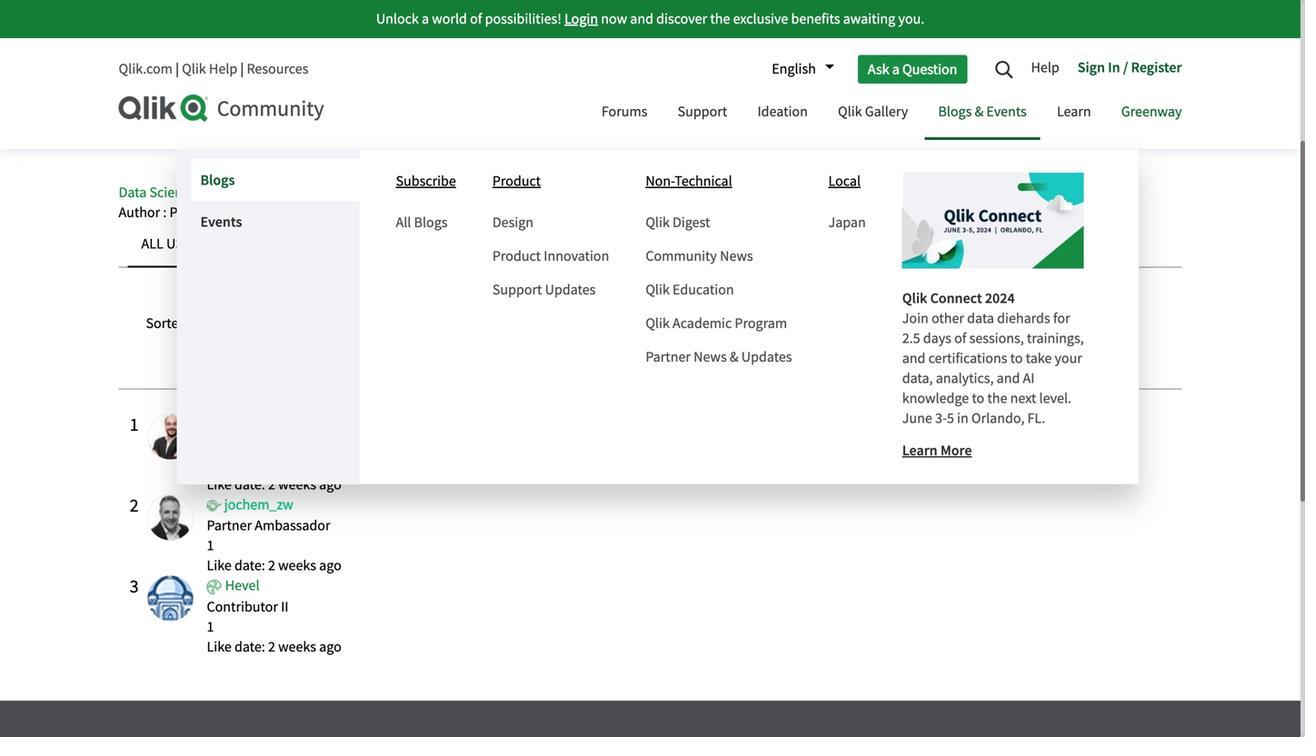 Task type: vqa. For each thing, say whether or not it's contained in the screenshot.
the bottom the 3
yes



Task type: locate. For each thing, give the bounding box(es) containing it.
qlik gallery
[[838, 102, 909, 121]]

all inside data science among high-demand upskilling courses who liked this article : all users
[[273, 108, 288, 127]]

1 vertical spatial data
[[119, 183, 147, 202]]

like up contributor ii 'icon'
[[207, 557, 232, 575]]

blog
[[328, 203, 355, 222]]

program up partner news & updates 'link'
[[735, 314, 788, 333]]

| up qlik community
[[176, 60, 179, 78]]

1 horizontal spatial users
[[291, 108, 325, 127]]

news for community
[[720, 247, 753, 266]]

ai inside qlik connect 2024 join other data diehards for 2.5 days of sessions, trainings, and certifications to take your data, analytics, and ai knowledge to the next level. june 3-5 in orlando, fl.
[[1023, 369, 1035, 388]]

qlik.com | qlik help | resources
[[119, 60, 309, 78]]

high- down the english at the top right of the page
[[778, 87, 810, 106]]

partner inside menu
[[646, 348, 691, 367]]

1 horizontal spatial science
[[683, 87, 730, 106]]

0 horizontal spatial &
[[612, 30, 621, 49]]

forums button
[[588, 86, 661, 140]]

high- inside data science among high-demand upskilling courses who liked this article : all users
[[778, 87, 810, 106]]

2 product from the top
[[493, 247, 541, 266]]

0 horizontal spatial to
[[972, 389, 985, 408]]

academic down education at the right top of page
[[673, 314, 732, 333]]

help up learn link
[[209, 60, 238, 78]]

data science among high-demand upskilling courses link up likes
[[119, 183, 438, 202]]

users down "author : pankaj_muthe" at the top left
[[166, 235, 207, 253]]

2 weeks from the top
[[278, 557, 316, 575]]

1 horizontal spatial blogs
[[414, 213, 448, 232]]

: right likes
[[302, 203, 306, 222]]

product for product innovation
[[493, 247, 541, 266]]

all blogs link
[[396, 213, 448, 232]]

qlik up qlik community "link"
[[182, 60, 206, 78]]

community inside list
[[146, 87, 217, 106]]

a left world
[[422, 10, 429, 28]]

2 horizontal spatial &
[[975, 102, 984, 121]]

upskilling down ask
[[863, 87, 922, 106]]

0 horizontal spatial courses
[[391, 183, 438, 202]]

0 horizontal spatial a
[[422, 10, 429, 28]]

ago inside partner ambassador 1 like date: 2 weeks ago
[[319, 557, 342, 575]]

awaiting
[[844, 10, 896, 28]]

data science among high-demand upskilling courses link
[[652, 87, 972, 106], [119, 183, 438, 202]]

qlik academic program up partner news & updates 'link'
[[646, 314, 788, 333]]

the up orlando,
[[988, 389, 1008, 408]]

1 horizontal spatial courses
[[925, 87, 972, 106]]

like
[[207, 476, 232, 494], [207, 557, 232, 575], [207, 638, 232, 656]]

partner down qlik academic program link
[[646, 348, 691, 367]]

user
[[344, 314, 372, 332]]

0 horizontal spatial partner
[[207, 517, 252, 535]]

the up january
[[710, 10, 730, 28]]

0 horizontal spatial ai
[[624, 30, 636, 49]]

menu bar containing forums
[[178, 86, 1196, 484]]

2
[[268, 476, 275, 494], [130, 494, 139, 518], [268, 557, 275, 575], [268, 638, 275, 656]]

1 | from the left
[[176, 60, 179, 78]]

date: inside contributor ii 1 like date: 2 weeks ago
[[235, 638, 265, 656]]

0 vertical spatial support
[[678, 102, 728, 121]]

1 vertical spatial program
[[454, 203, 506, 222]]

english
[[772, 60, 816, 78]]

and up next
[[997, 369, 1021, 388]]

updates down innovation on the left
[[545, 281, 596, 299]]

qlik gallery link
[[825, 86, 922, 140]]

resources
[[247, 60, 309, 78]]

ai up next
[[1023, 369, 1035, 388]]

resources link
[[247, 60, 309, 78]]

data up author
[[119, 183, 147, 202]]

0 vertical spatial upskilling
[[863, 87, 922, 106]]

list down [webinar]  data, analytics, & ai trends '24. january 17th: register
[[119, 73, 1133, 142]]

world
[[432, 10, 467, 28]]

courses inside data science among high-demand upskilling courses who liked this article : all users
[[925, 87, 972, 106]]

2 vertical spatial date:
[[235, 638, 265, 656]]

0 horizontal spatial learn
[[234, 87, 269, 106]]

3 date: from the top
[[235, 638, 265, 656]]

support updates
[[493, 281, 596, 299]]

courses up blog : qlik academic program
[[391, 183, 438, 202]]

ai down now
[[624, 30, 636, 49]]

1 down contributor
[[207, 618, 214, 636]]

blogs up pankaj_muthe
[[200, 171, 235, 189]]

1 vertical spatial like
[[207, 557, 232, 575]]

partner down partner ambassador icon
[[207, 517, 252, 535]]

1 vertical spatial partner
[[207, 517, 252, 535]]

0 vertical spatial partner
[[646, 348, 691, 367]]

all down subscribe menu item
[[396, 213, 411, 232]]

weeks for 2
[[278, 557, 316, 575]]

all for all blogs
[[396, 213, 411, 232]]

1 vertical spatial among
[[199, 183, 242, 202]]

0 vertical spatial the
[[710, 10, 730, 28]]

contributor
[[207, 598, 278, 616]]

0 horizontal spatial support
[[493, 281, 542, 299]]

blogs down question at the right top of the page
[[939, 102, 972, 121]]

date:
[[235, 476, 265, 494], [235, 557, 265, 575], [235, 638, 265, 656]]

2 vertical spatial like
[[207, 638, 232, 656]]

weeks inside partner ambassador 1 like date: 2 weeks ago
[[278, 557, 316, 575]]

like for 3
[[207, 638, 232, 656]]

in
[[1109, 58, 1121, 76]]

of up "[webinar]"
[[470, 10, 482, 28]]

0 horizontal spatial academic
[[392, 203, 451, 222]]

0 horizontal spatial 3
[[130, 575, 139, 599]]

qlik.com
[[119, 60, 173, 78]]

partner ambassador 1 like date: 2 weeks ago
[[207, 517, 342, 575]]

date: up the jochem_zw link
[[235, 476, 265, 494]]

learn button
[[1044, 86, 1105, 140]]

2 vertical spatial all
[[141, 235, 163, 253]]

unlock
[[376, 10, 419, 28]]

demand
[[810, 87, 860, 106], [276, 183, 327, 202]]

17th:
[[760, 30, 791, 49]]

1 horizontal spatial high-
[[778, 87, 810, 106]]

2 vertical spatial 1
[[207, 618, 214, 636]]

ago inside contributor ii 1 like date: 2 weeks ago
[[319, 638, 342, 656]]

1 horizontal spatial |
[[240, 60, 244, 78]]

support down product innovation
[[493, 281, 542, 299]]

like for 2
[[207, 557, 232, 575]]

1 left yossef_salomon image
[[130, 413, 139, 437]]

among inside data science among high-demand upskilling courses who liked this article : all users
[[733, 87, 775, 106]]

like inside contributor ii 1 like date: 2 weeks ago
[[207, 638, 232, 656]]

1 horizontal spatial upskilling
[[863, 87, 922, 106]]

data inside data science among high-demand upskilling courses who liked this article : all users
[[652, 87, 680, 106]]

2 vertical spatial and
[[997, 369, 1021, 388]]

data science among high-demand upskilling courses who liked this article : all users
[[133, 87, 972, 127]]

news
[[720, 247, 753, 266], [694, 348, 727, 367]]

: right blog
[[358, 203, 362, 222]]

0 vertical spatial demand
[[810, 87, 860, 106]]

digest
[[673, 213, 710, 232]]

list
[[119, 73, 1133, 142], [114, 203, 1183, 223]]

blogs for blogs
[[200, 171, 235, 189]]

updates down qlik academic program link
[[742, 348, 792, 367]]

technical
[[675, 172, 733, 190]]

qlik up join
[[903, 289, 928, 307]]

qlik academic program down analytics,
[[494, 87, 635, 106]]

0 vertical spatial product
[[493, 172, 541, 190]]

2 ago from the top
[[319, 557, 342, 575]]

weeks up ambassador
[[278, 476, 316, 494]]

0 vertical spatial data
[[652, 87, 680, 106]]

upskilling
[[863, 87, 922, 106], [329, 183, 389, 202]]

0 vertical spatial data science among high-demand upskilling courses link
[[652, 87, 972, 106]]

2 up the jochem_zw link
[[268, 476, 275, 494]]

2 | from the left
[[240, 60, 244, 78]]

academic down 'data,'
[[521, 87, 580, 106]]

1 vertical spatial news
[[694, 348, 727, 367]]

3 inside list
[[309, 203, 316, 222]]

news down qlik academic program link
[[694, 348, 727, 367]]

1 horizontal spatial ai
[[1023, 369, 1035, 388]]

demand inside data science among high-demand upskilling courses who liked this article : all users
[[810, 87, 860, 106]]

1 inside contributor ii 1 like date: 2 weeks ago
[[207, 618, 214, 636]]

community for community news
[[646, 247, 717, 266]]

0 vertical spatial high-
[[778, 87, 810, 106]]

2 down contributor
[[268, 638, 275, 656]]

id
[[375, 314, 388, 332]]

program down analytics,
[[583, 87, 635, 106]]

support for support
[[678, 102, 728, 121]]

support button
[[664, 86, 741, 140]]

0 vertical spatial like
[[207, 476, 232, 494]]

help left sign
[[1032, 58, 1060, 77]]

all inside menu bar
[[396, 213, 411, 232]]

0 vertical spatial qlik academic program
[[494, 87, 635, 106]]

qlik academic program inside list
[[494, 87, 635, 106]]

0 horizontal spatial high-
[[245, 183, 276, 202]]

to down the analytics,
[[972, 389, 985, 408]]

community down "qlik digest"
[[646, 247, 717, 266]]

ideation
[[758, 102, 808, 121]]

users inside data science among high-demand upskilling courses who liked this article : all users
[[291, 108, 325, 127]]

weeks down ii
[[278, 638, 316, 656]]

data right forums
[[652, 87, 680, 106]]

blogs inside dropdown button
[[939, 102, 972, 121]]

ask a question link
[[858, 55, 968, 83]]

0 vertical spatial science
[[683, 87, 730, 106]]

date: inside partner ambassador 1 like date: 2 weeks ago
[[235, 557, 265, 575]]

1 ago from the top
[[319, 476, 342, 494]]

blogs inside popup button
[[200, 171, 235, 189]]

community up liked
[[146, 87, 217, 106]]

of up certifications
[[955, 329, 967, 348]]

menu containing product
[[493, 159, 628, 300]]

1 down partner ambassador icon
[[207, 537, 214, 555]]

a inside ask a question "link"
[[893, 60, 900, 78]]

news up education at the right top of page
[[720, 247, 753, 266]]

1 vertical spatial upskilling
[[329, 183, 389, 202]]

: right author
[[163, 203, 167, 222]]

jochem_zw
[[224, 496, 293, 514]]

upskilling inside data science among high-demand upskilling courses who liked this article : all users
[[863, 87, 922, 106]]

1 vertical spatial list
[[114, 203, 1183, 223]]

date: for 3
[[235, 638, 265, 656]]

weeks inside contributor ii 1 like date: 2 weeks ago
[[278, 638, 316, 656]]

demand up likes : 3
[[276, 183, 327, 202]]

learn inside learn popup button
[[1057, 102, 1092, 121]]

0 horizontal spatial |
[[176, 60, 179, 78]]

sign
[[1078, 58, 1106, 76]]

high-
[[778, 87, 810, 106], [245, 183, 276, 202]]

all down author
[[141, 235, 163, 253]]

0 vertical spatial 3
[[309, 203, 316, 222]]

data science among high-demand upskilling courses link down english button
[[652, 87, 972, 106]]

date: up hevel link
[[235, 557, 265, 575]]

3 ago from the top
[[319, 638, 342, 656]]

among up pankaj_muthe
[[199, 183, 242, 202]]

1 vertical spatial a
[[893, 60, 900, 78]]

science for data science among high-demand upskilling courses who liked this article : all users
[[683, 87, 730, 106]]

like date: 2 weeks ago
[[207, 476, 342, 494]]

events left learn popup button
[[987, 102, 1027, 121]]

1 vertical spatial high-
[[245, 183, 276, 202]]

contributor ii 1 like date: 2 weeks ago
[[207, 598, 342, 656]]

all blogs
[[396, 213, 448, 232]]

qlik down all users "tab list"
[[646, 281, 670, 299]]

events up all users
[[200, 213, 242, 231]]

1 horizontal spatial of
[[955, 329, 967, 348]]

1 vertical spatial ago
[[319, 557, 342, 575]]

upskilling up blog
[[329, 183, 389, 202]]

courses for data science among high-demand upskilling courses who liked this article : all users
[[925, 87, 972, 106]]

3 weeks from the top
[[278, 638, 316, 656]]

1 date: from the top
[[235, 476, 265, 494]]

liked
[[163, 108, 196, 127]]

0 horizontal spatial qlik academic program
[[494, 87, 635, 106]]

1 vertical spatial support
[[493, 281, 542, 299]]

1 horizontal spatial partner
[[646, 348, 691, 367]]

like up partner ambassador icon
[[207, 476, 232, 494]]

community news
[[646, 247, 753, 266]]

science down the '24.
[[683, 87, 730, 106]]

science up "author : pankaj_muthe" at the top left
[[150, 183, 196, 202]]

learn down june
[[903, 441, 938, 459]]

0 vertical spatial academic
[[521, 87, 580, 106]]

menu containing non-technical
[[646, 159, 811, 368]]

1 vertical spatial ai
[[1023, 369, 1035, 388]]

| up learn link
[[240, 60, 244, 78]]

0 horizontal spatial users
[[166, 235, 207, 253]]

qlik education link
[[646, 281, 734, 299]]

qlik help link
[[182, 60, 238, 78]]

yossef_salomon image
[[148, 414, 193, 460]]

3 left hevel "image"
[[130, 575, 139, 599]]

0 vertical spatial ai
[[624, 30, 636, 49]]

1 horizontal spatial support
[[678, 102, 728, 121]]

you.
[[899, 10, 925, 28]]

certifications
[[929, 349, 1008, 368]]

0 vertical spatial program
[[583, 87, 635, 106]]

0 vertical spatial list
[[119, 73, 1133, 142]]

2 like from the top
[[207, 557, 232, 575]]

1 vertical spatial events
[[200, 213, 242, 231]]

learn for learn link
[[234, 87, 269, 106]]

community down resources
[[217, 95, 324, 123]]

menu bar
[[178, 86, 1196, 484]]

author : pankaj_muthe
[[119, 203, 256, 222]]

learn for learn more
[[903, 441, 938, 459]]

all for all users
[[141, 235, 163, 253]]

blogs
[[939, 102, 972, 121], [200, 171, 235, 189], [414, 213, 448, 232]]

partner news & updates
[[646, 348, 792, 367]]

science
[[683, 87, 730, 106], [150, 183, 196, 202]]

5
[[947, 409, 955, 428]]

demand down english button
[[810, 87, 860, 106]]

2 vertical spatial program
[[735, 314, 788, 333]]

0 horizontal spatial science
[[150, 183, 196, 202]]

and down 2.5
[[903, 349, 926, 368]]

all right article
[[273, 108, 288, 127]]

: right article
[[266, 108, 270, 127]]

forums
[[602, 102, 648, 121]]

1 vertical spatial to
[[972, 389, 985, 408]]

partner inside partner ambassador 1 like date: 2 weeks ago
[[207, 517, 252, 535]]

0 horizontal spatial all
[[141, 235, 163, 253]]

like down contributor
[[207, 638, 232, 656]]

a right ask
[[893, 60, 900, 78]]

3 right likes
[[309, 203, 316, 222]]

among down the english at the top right of the page
[[733, 87, 775, 106]]

0 vertical spatial 1
[[130, 413, 139, 437]]

program right all blogs at the top left of the page
[[454, 203, 506, 222]]

product down design link
[[493, 247, 541, 266]]

2 vertical spatial weeks
[[278, 638, 316, 656]]

qlik connect 2024 join other data diehards for 2.5 days of sessions, trainings, and certifications to take your data, analytics, and ai knowledge to the next level. june 3-5 in orlando, fl.
[[903, 289, 1084, 428]]

sorted
[[146, 314, 187, 333]]

partner for partner news & updates
[[646, 348, 691, 367]]

2 vertical spatial &
[[730, 348, 739, 367]]

weeks down ambassador
[[278, 557, 316, 575]]

academic
[[521, 87, 580, 106], [392, 203, 451, 222], [673, 314, 732, 333]]

learn
[[234, 87, 269, 106], [1057, 102, 1092, 121], [903, 441, 938, 459]]

1 vertical spatial updates
[[742, 348, 792, 367]]

1 vertical spatial blogs
[[200, 171, 235, 189]]

ago
[[319, 476, 342, 494], [319, 557, 342, 575], [319, 638, 342, 656]]

learn inside learn more link
[[903, 441, 938, 459]]

3-
[[936, 409, 947, 428]]

upskilling for data science among high-demand upskilling courses
[[329, 183, 389, 202]]

1 horizontal spatial the
[[988, 389, 1008, 408]]

community for community
[[217, 95, 324, 123]]

question
[[903, 60, 958, 78]]

to left take
[[1011, 349, 1023, 368]]

community
[[146, 87, 217, 106], [217, 95, 324, 123], [646, 247, 717, 266]]

learn inside list
[[234, 87, 269, 106]]

users down programs link
[[291, 108, 325, 127]]

blogs down subscribe menu item
[[414, 213, 448, 232]]

0 horizontal spatial program
[[454, 203, 506, 222]]

1 vertical spatial date:
[[235, 557, 265, 575]]

2 horizontal spatial blogs
[[939, 102, 972, 121]]

non-technical menu item
[[646, 172, 792, 199]]

1 inside partner ambassador 1 like date: 2 weeks ago
[[207, 537, 214, 555]]

all inside "tab list"
[[141, 235, 163, 253]]

:
[[266, 108, 270, 127], [163, 203, 167, 222], [302, 203, 306, 222], [358, 203, 362, 222]]

1 vertical spatial the
[[988, 389, 1008, 408]]

qlik down "[webinar]"
[[494, 87, 518, 106]]

by:
[[190, 314, 208, 333]]

partner
[[646, 348, 691, 367], [207, 517, 252, 535]]

0 vertical spatial ago
[[319, 476, 342, 494]]

2 vertical spatial academic
[[673, 314, 732, 333]]

1 vertical spatial academic
[[392, 203, 451, 222]]

ask
[[868, 60, 890, 78]]

2 down ambassador
[[268, 557, 275, 575]]

1 horizontal spatial a
[[893, 60, 900, 78]]

updates
[[545, 281, 596, 299], [742, 348, 792, 367]]

support up technical
[[678, 102, 728, 121]]

3 like from the top
[[207, 638, 232, 656]]

and up [webinar]  data, analytics, & ai trends '24. january 17th: register
[[630, 10, 654, 28]]

qlik down qlik education link
[[646, 314, 670, 333]]

learn down sign
[[1057, 102, 1092, 121]]

courses down question at the right top of the page
[[925, 87, 972, 106]]

list down non- at the top
[[114, 203, 1183, 223]]

0 vertical spatial blogs
[[939, 102, 972, 121]]

academic down subscribe menu item
[[392, 203, 451, 222]]

0 vertical spatial weeks
[[278, 476, 316, 494]]

support inside popup button
[[678, 102, 728, 121]]

date: down contributor
[[235, 638, 265, 656]]

menu
[[191, 150, 1139, 484], [396, 159, 474, 233], [493, 159, 628, 300], [646, 159, 811, 368], [829, 159, 884, 233]]

1 vertical spatial 3
[[130, 575, 139, 599]]

0 vertical spatial courses
[[925, 87, 972, 106]]

0 horizontal spatial demand
[[276, 183, 327, 202]]

2 date: from the top
[[235, 557, 265, 575]]

: inside data science among high-demand upskilling courses who liked this article : all users
[[266, 108, 270, 127]]

qlik right blog
[[365, 203, 389, 222]]

a
[[422, 10, 429, 28], [893, 60, 900, 78]]

learn up article
[[234, 87, 269, 106]]

2 inside contributor ii 1 like date: 2 weeks ago
[[268, 638, 275, 656]]

1 product from the top
[[493, 172, 541, 190]]

qlik inside qlik connect 2024 join other data diehards for 2.5 days of sessions, trainings, and certifications to take your data, analytics, and ai knowledge to the next level. june 3-5 in orlando, fl.
[[903, 289, 928, 307]]

qlik academic program
[[494, 87, 635, 106], [646, 314, 788, 333]]

diehards
[[998, 309, 1051, 328]]

and
[[630, 10, 654, 28], [903, 349, 926, 368], [997, 369, 1021, 388]]

1 vertical spatial science
[[150, 183, 196, 202]]

support inside menu
[[493, 281, 542, 299]]

the
[[710, 10, 730, 28], [988, 389, 1008, 408]]

like inside partner ambassador 1 like date: 2 weeks ago
[[207, 557, 232, 575]]

a for ask
[[893, 60, 900, 78]]

high- up likes
[[245, 183, 276, 202]]

qlik academic program link
[[646, 314, 788, 333]]

product inside menu item
[[493, 172, 541, 190]]

product up design link
[[493, 172, 541, 190]]

science inside data science among high-demand upskilling courses who liked this article : all users
[[683, 87, 730, 106]]

1 vertical spatial all
[[396, 213, 411, 232]]



Task type: describe. For each thing, give the bounding box(es) containing it.
qlik image
[[119, 95, 210, 122]]

& inside dropdown button
[[975, 102, 984, 121]]

pankaj_muthe
[[170, 203, 256, 222]]

program inside menu
[[735, 314, 788, 333]]

1 horizontal spatial updates
[[742, 348, 792, 367]]

2 horizontal spatial academic
[[673, 314, 732, 333]]

0 vertical spatial to
[[1011, 349, 1023, 368]]

qlik left digest
[[646, 213, 670, 232]]

programs link
[[286, 87, 344, 106]]

partner news & updates link
[[646, 348, 792, 367]]

in
[[957, 409, 969, 428]]

community news link
[[646, 247, 753, 266]]

local menu item
[[829, 172, 866, 199]]

ask a question
[[868, 60, 958, 78]]

innovation
[[544, 247, 610, 266]]

2 inside partner ambassador 1 like date: 2 weeks ago
[[268, 557, 275, 575]]

weeks for 3
[[278, 638, 316, 656]]

login link
[[565, 10, 598, 28]]

user id link
[[331, 304, 401, 342]]

1 for 2
[[207, 537, 214, 555]]

this
[[199, 108, 221, 127]]

qlik up who
[[119, 87, 143, 106]]

qlik education
[[646, 281, 734, 299]]

2 horizontal spatial and
[[997, 369, 1021, 388]]

all users
[[141, 235, 207, 253]]

1 horizontal spatial data science among high-demand upskilling courses link
[[652, 87, 972, 106]]

'24.
[[683, 30, 705, 49]]

discover
[[657, 10, 708, 28]]

register
[[1132, 58, 1183, 76]]

support updates link
[[493, 281, 596, 299]]

1 horizontal spatial &
[[730, 348, 739, 367]]

high- for data science among high-demand upskilling courses who liked this article : all users
[[778, 87, 810, 106]]

a for unlock
[[422, 10, 429, 28]]

for
[[1054, 309, 1071, 328]]

0 horizontal spatial the
[[710, 10, 730, 28]]

subscribe menu item
[[396, 172, 456, 199]]

demand for data science among high-demand upskilling courses who liked this article : all users
[[810, 87, 860, 106]]

jochem_zw image
[[148, 495, 193, 541]]

learn more link
[[903, 441, 972, 460]]

level.
[[1040, 389, 1072, 408]]

0 vertical spatial events
[[987, 102, 1027, 121]]

trainings,
[[1027, 329, 1084, 348]]

science for data science among high-demand upskilling courses
[[150, 183, 196, 202]]

learn for learn popup button
[[1057, 102, 1092, 121]]

high- for data science among high-demand upskilling courses
[[245, 183, 276, 202]]

the inside qlik connect 2024 join other data diehards for 2.5 days of sessions, trainings, and certifications to take your data, analytics, and ai knowledge to the next level. june 3-5 in orlando, fl.
[[988, 389, 1008, 408]]

japan link
[[829, 213, 866, 232]]

sorted by:
[[146, 314, 208, 333]]

analytics,
[[936, 369, 994, 388]]

fl.
[[1028, 409, 1046, 428]]

partner for partner ambassador 1 like date: 2 weeks ago
[[207, 517, 252, 535]]

knowledge
[[903, 389, 969, 408]]

product for the product menu item
[[493, 172, 541, 190]]

hevel link
[[225, 577, 260, 595]]

menu containing local
[[829, 159, 884, 233]]

0 vertical spatial &
[[612, 30, 621, 49]]

0 horizontal spatial help
[[209, 60, 238, 78]]

qlik community link
[[119, 87, 217, 106]]

1 weeks from the top
[[278, 476, 316, 494]]

login
[[565, 10, 598, 28]]

exclusive
[[733, 10, 789, 28]]

likes
[[268, 203, 299, 222]]

local
[[829, 172, 861, 190]]

your
[[1055, 349, 1083, 368]]

community link
[[119, 95, 570, 123]]

author
[[119, 203, 160, 222]]

data for data science among high-demand upskilling courses who liked this article : all users
[[652, 87, 680, 106]]

register
[[794, 30, 854, 49]]

1 horizontal spatial program
[[583, 87, 635, 106]]

among for data science among high-demand upskilling courses who liked this article : all users
[[733, 87, 775, 106]]

likes : 3
[[268, 203, 316, 222]]

next
[[1011, 389, 1037, 408]]

among for data science among high-demand upskilling courses
[[199, 183, 242, 202]]

date: for 2
[[235, 557, 265, 575]]

0 horizontal spatial of
[[470, 10, 482, 28]]

learn link
[[234, 87, 269, 106]]

hevel image
[[148, 576, 193, 622]]

contributor ii image
[[207, 579, 222, 595]]

more
[[941, 441, 972, 459]]

/
[[1124, 58, 1129, 76]]

1 horizontal spatial academic
[[521, 87, 580, 106]]

blogs for blogs & events
[[939, 102, 972, 121]]

of inside qlik connect 2024 join other data diehards for 2.5 days of sessions, trainings, and certifications to take your data, analytics, and ai knowledge to the next level. june 3-5 in orlando, fl.
[[955, 329, 967, 348]]

take
[[1026, 349, 1052, 368]]

product menu item
[[493, 172, 610, 199]]

list containing author : pankaj_muthe
[[114, 203, 1183, 223]]

ii
[[281, 598, 289, 616]]

1 horizontal spatial help
[[1032, 58, 1060, 77]]

data
[[968, 309, 995, 328]]

2 left jochem_zw image
[[130, 494, 139, 518]]

sign in / register
[[1078, 58, 1183, 76]]

: for blog : qlik academic program
[[358, 203, 362, 222]]

1 vertical spatial qlik academic program
[[646, 314, 788, 333]]

other
[[932, 309, 965, 328]]

june
[[903, 409, 933, 428]]

qlik left gallery
[[838, 102, 863, 121]]

qlik community
[[119, 87, 217, 106]]

data for data science among high-demand upskilling courses
[[119, 183, 147, 202]]

0 horizontal spatial data science among high-demand upskilling courses link
[[119, 183, 438, 202]]

data,
[[516, 30, 548, 49]]

2.5
[[903, 329, 921, 348]]

: for author : pankaj_muthe
[[163, 203, 167, 222]]

product innovation
[[493, 247, 610, 266]]

0 horizontal spatial and
[[630, 10, 654, 28]]

register link
[[794, 30, 854, 49]]

blog : qlik academic program
[[328, 203, 506, 222]]

events button
[[191, 201, 360, 243]]

all users tab list
[[119, 223, 1183, 268]]

january
[[707, 30, 757, 49]]

design
[[493, 213, 534, 232]]

education
[[673, 281, 734, 299]]

learn more
[[903, 441, 972, 459]]

qlik digest
[[646, 213, 710, 232]]

1 like from the top
[[207, 476, 232, 494]]

trends
[[639, 30, 680, 49]]

users inside "tab list"
[[166, 235, 207, 253]]

[webinar]
[[447, 30, 513, 49]]

courses for data science among high-demand upskilling courses
[[391, 183, 438, 202]]

partner ambassador image
[[207, 499, 221, 513]]

support for support updates
[[493, 281, 542, 299]]

blogs button
[[191, 159, 360, 201]]

subscribe
[[396, 172, 456, 190]]

programs
[[286, 87, 344, 106]]

qlik.com link
[[119, 60, 173, 78]]

analytics,
[[551, 30, 609, 49]]

unlock a world of possibilities! login now and discover the exclusive benefits awaiting you.
[[376, 10, 925, 28]]

1 for 3
[[207, 618, 214, 636]]

1 horizontal spatial and
[[903, 349, 926, 368]]

2024
[[985, 289, 1015, 307]]

japan
[[829, 213, 866, 232]]

2 vertical spatial blogs
[[414, 213, 448, 232]]

non-technical
[[646, 172, 733, 190]]

news for partner
[[694, 348, 727, 367]]

ago for 2
[[319, 557, 342, 575]]

[webinar]  data, analytics, & ai trends '24. january 17th: register
[[447, 30, 854, 49]]

english button
[[763, 54, 835, 85]]

list containing qlik community
[[119, 73, 1133, 142]]

0 vertical spatial updates
[[545, 281, 596, 299]]

ago for 3
[[319, 638, 342, 656]]

qlik digest link
[[646, 213, 710, 232]]

: for likes : 3
[[302, 203, 306, 222]]

connect
[[931, 289, 983, 307]]

upskilling for data science among high-demand upskilling courses who liked this article : all users
[[863, 87, 922, 106]]

demand for data science among high-demand upskilling courses
[[276, 183, 327, 202]]



